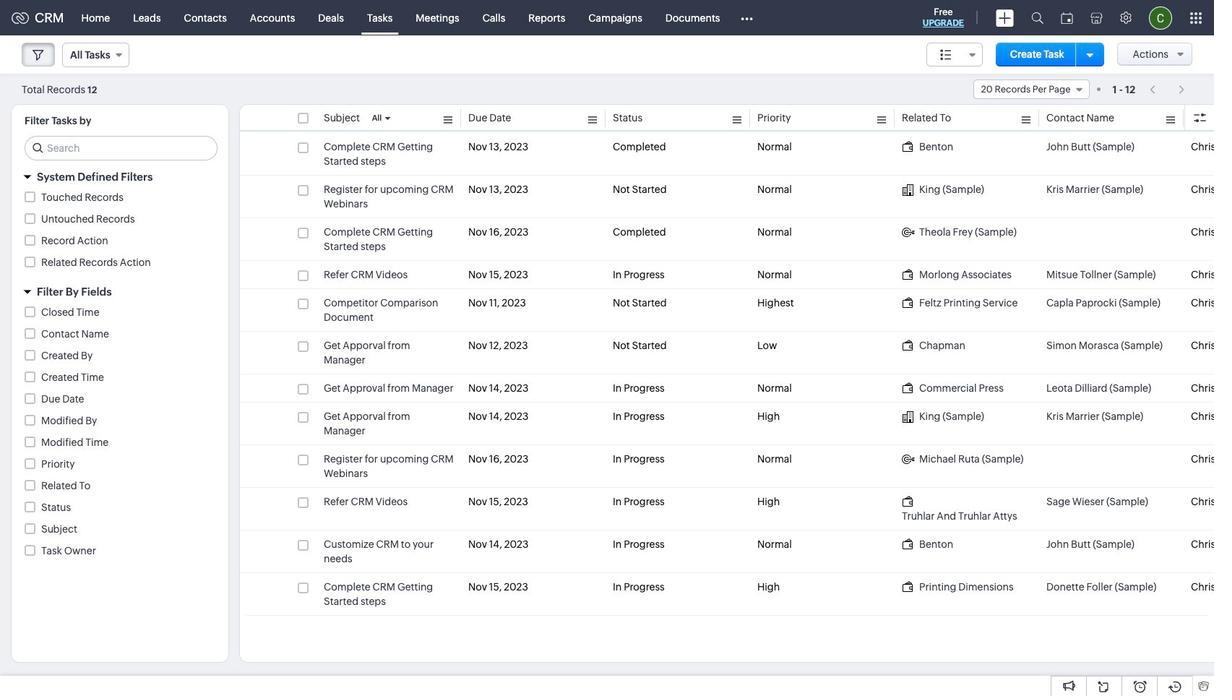 Task type: describe. For each thing, give the bounding box(es) containing it.
Search text field
[[25, 137, 217, 160]]

search image
[[1031, 12, 1044, 24]]

Other Modules field
[[732, 6, 763, 29]]

size image
[[940, 48, 952, 61]]

calendar image
[[1061, 12, 1073, 23]]

logo image
[[12, 12, 29, 23]]

profile element
[[1141, 0, 1181, 35]]

search element
[[1023, 0, 1052, 35]]



Task type: vqa. For each thing, say whether or not it's contained in the screenshot.
Search Folder text field
no



Task type: locate. For each thing, give the bounding box(es) containing it.
row group
[[240, 133, 1214, 616]]

None field
[[62, 43, 129, 67], [927, 43, 983, 66], [973, 80, 1090, 99], [62, 43, 129, 67], [973, 80, 1090, 99]]

navigation
[[1143, 79, 1193, 100]]

create menu element
[[987, 0, 1023, 35]]

none field size
[[927, 43, 983, 66]]

profile image
[[1149, 6, 1172, 29]]

create menu image
[[996, 9, 1014, 26]]



